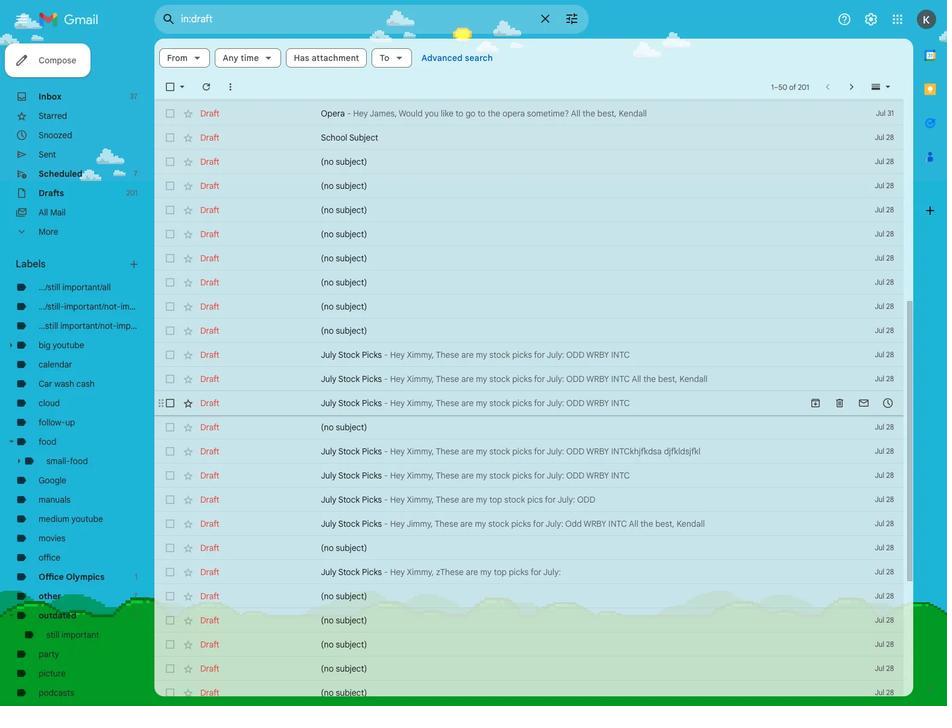 Task type: locate. For each thing, give the bounding box(es) containing it.
1 inside labels navigation
[[135, 572, 138, 581]]

...still important/not-important link
[[39, 320, 154, 331]]

jul for tenth "row" from the bottom of the page
[[875, 471, 885, 480]]

13 28 from the top
[[887, 447, 894, 456]]

jul 28 for 12th "row" from the top
[[875, 350, 894, 359]]

0 vertical spatial 201
[[798, 82, 810, 91]]

ximmy,
[[407, 349, 434, 360], [407, 374, 434, 384], [407, 398, 434, 409], [407, 446, 434, 457], [407, 470, 434, 481], [407, 494, 434, 505], [407, 567, 434, 578]]

jul 28 for 9th "row" from the bottom of the page
[[875, 495, 894, 504]]

9 28 from the top
[[887, 326, 894, 335]]

to left go
[[456, 108, 464, 119]]

medium youtube link
[[39, 514, 103, 524]]

to right go
[[478, 108, 486, 119]]

kendall
[[619, 108, 647, 119], [680, 374, 708, 384], [677, 518, 705, 529]]

manuals
[[39, 494, 71, 505]]

1 vertical spatial top
[[494, 567, 507, 578]]

my for eighth "row" from the bottom of the page
[[475, 518, 486, 529]]

draft for ninth "row" from the top of the page
[[200, 277, 219, 288]]

21 draft from the top
[[200, 591, 219, 602]]

intc
[[612, 349, 630, 360], [612, 374, 630, 384], [612, 398, 630, 409], [612, 470, 630, 481], [609, 518, 627, 529]]

13 (no subject) link from the top
[[321, 639, 838, 651]]

ximmy, for 13th "row" from the top of the page
[[407, 374, 434, 384]]

toggle split pane mode image
[[870, 81, 882, 93]]

1 horizontal spatial 1
[[772, 82, 774, 91]]

july stock picks - hey ximmy, these are my stock picks for july: odd wrby intckhjfkdsa  djfkldsjfkl
[[321, 446, 701, 457]]

school subject link
[[321, 132, 838, 144]]

labels heading
[[16, 258, 128, 270]]

stock for 14th "row"
[[338, 398, 360, 409]]

7 picks from the top
[[362, 518, 382, 529]]

other
[[39, 591, 61, 602]]

sent
[[39, 149, 56, 160]]

2 (no from the top
[[321, 180, 334, 191]]

big youtube link
[[39, 340, 84, 351]]

more image
[[225, 81, 237, 93]]

1 vertical spatial 201
[[126, 188, 138, 197]]

1 vertical spatial 7
[[134, 591, 138, 600]]

4 (no subject) link from the top
[[321, 228, 838, 240]]

0 horizontal spatial 1
[[135, 572, 138, 581]]

from
[[167, 53, 188, 63]]

any time
[[223, 53, 259, 63]]

3 draft from the top
[[200, 156, 219, 167]]

office olympics link
[[39, 572, 105, 582]]

0 vertical spatial top
[[490, 494, 502, 505]]

wrby for 12th "row" from the top
[[587, 349, 609, 360]]

important/all
[[63, 282, 111, 293]]

inbox link
[[39, 91, 62, 102]]

14 (no subject) link from the top
[[321, 663, 838, 675]]

5 picks from the top
[[362, 470, 382, 481]]

toolbar inside "row"
[[804, 397, 900, 409]]

jul for 13th "row" from the top of the page
[[875, 374, 885, 383]]

8 28 from the top
[[887, 302, 894, 311]]

draft for 23th "row" from the top of the page
[[200, 615, 219, 626]]

for for 13th "row" from the top of the page
[[534, 374, 545, 384]]

draft for sixth "row" from the bottom
[[200, 567, 219, 578]]

picks for 12th "row" from the top
[[512, 349, 532, 360]]

26 row from the top
[[155, 681, 904, 705]]

(no subject) link for 22th "row" from the bottom of the page
[[321, 180, 838, 192]]

8 row from the top
[[155, 246, 904, 270]]

14 (no subject) from the top
[[321, 663, 367, 674]]

1 7 from the top
[[134, 169, 138, 178]]

0 vertical spatial important
[[121, 301, 158, 312]]

stock for 14th "row"
[[490, 398, 510, 409]]

draft for 3rd "row" from the bottom of the page
[[200, 639, 219, 650]]

28 for eighth "row" from the bottom of the page
[[887, 519, 894, 528]]

3 (no subject) from the top
[[321, 205, 367, 215]]

10 jul 28 from the top
[[875, 350, 894, 359]]

jul 28 for 8th "row" from the top
[[875, 253, 894, 263]]

july stock picks - hey ximmy, these are my stock picks for july: odd wrby intc for 12th "row" from the top
[[321, 349, 630, 360]]

0 vertical spatial food
[[39, 436, 56, 447]]

28 for sixth "row" from the bottom
[[887, 567, 894, 576]]

cash
[[76, 378, 95, 389]]

july stock picks - hey ximmy, these are my stock picks for july: odd wrby intc all the best,  kendall
[[321, 374, 708, 384]]

small-food
[[46, 456, 88, 467]]

.../still important/all link
[[39, 282, 111, 293]]

are for 14th "row"
[[462, 398, 474, 409]]

labels navigation
[[0, 39, 158, 706]]

stock for 11th "row" from the bottom
[[338, 446, 360, 457]]

my for 9th "row" from the bottom of the page
[[476, 494, 487, 505]]

(no subject) link for sixth "row" from the top
[[321, 204, 838, 216]]

hey for 11th "row" from the bottom
[[390, 446, 405, 457]]

july for 13th "row" from the top of the page
[[321, 374, 337, 384]]

6 july from the top
[[321, 494, 337, 505]]

draft for 17th "row" from the bottom of the page
[[200, 301, 219, 312]]

tab list
[[914, 39, 948, 663]]

2 vertical spatial 7
[[134, 611, 138, 620]]

1 vertical spatial youtube
[[72, 514, 103, 524]]

1 vertical spatial food
[[70, 456, 88, 467]]

7 subject) from the top
[[336, 301, 367, 312]]

main content
[[155, 39, 914, 705]]

10 (no from the top
[[321, 543, 334, 553]]

1 picks from the top
[[362, 349, 382, 360]]

row
[[155, 77, 904, 101], [155, 101, 904, 126], [155, 126, 904, 150], [155, 150, 904, 174], [155, 174, 904, 198], [155, 198, 904, 222], [155, 222, 904, 246], [155, 246, 904, 270], [155, 270, 904, 295], [155, 295, 904, 319], [155, 319, 904, 343], [155, 343, 904, 367], [155, 367, 904, 391], [155, 391, 904, 415], [155, 415, 904, 439], [155, 439, 904, 464], [155, 464, 904, 488], [155, 488, 904, 512], [155, 512, 904, 536], [155, 536, 904, 560], [155, 560, 904, 584], [155, 584, 904, 608], [155, 608, 904, 632], [155, 632, 904, 657], [155, 657, 904, 681], [155, 681, 904, 705]]

advanced search
[[422, 53, 493, 63]]

7 jul 28 from the top
[[875, 278, 894, 287]]

2 vertical spatial july stock picks - hey ximmy, these are my stock picks for july: odd wrby intc
[[321, 470, 630, 481]]

0 vertical spatial important/not-
[[64, 301, 121, 312]]

wrby
[[587, 349, 609, 360], [587, 374, 609, 384], [587, 398, 609, 409], [587, 446, 609, 457], [587, 470, 609, 481], [584, 518, 607, 529]]

july stock picks - hey jimmy, these are my stock picks for july: odd wrby intc all the best,  kendall
[[321, 518, 705, 529]]

youtube up calendar
[[53, 340, 84, 351]]

for
[[534, 349, 545, 360], [534, 374, 545, 384], [534, 398, 545, 409], [534, 446, 545, 457], [534, 470, 545, 481], [545, 494, 556, 505], [533, 518, 544, 529], [531, 567, 542, 578]]

28 for 20th "row" from the bottom
[[887, 229, 894, 238]]

7 july from the top
[[321, 518, 337, 529]]

important down .../still-important/not-important
[[117, 320, 154, 331]]

important/not- down .../still-important/not-important link
[[60, 320, 117, 331]]

28 for 4th "row"
[[887, 157, 894, 166]]

jul for 2nd "row" from the bottom
[[875, 664, 885, 673]]

6 draft from the top
[[200, 229, 219, 240]]

subject
[[349, 132, 378, 143]]

1 28 from the top
[[887, 133, 894, 142]]

stock for 13th "row" from the top of the page
[[490, 374, 510, 384]]

july: for eighth "row" from the bottom of the page
[[546, 518, 564, 529]]

july stock picks - hey ximmy, these are my stock picks for july: odd wrby intc up july stock picks - hey ximmy, these are my top stock pics for july: odd at the bottom
[[321, 470, 630, 481]]

18 28 from the top
[[887, 567, 894, 576]]

my for 14th "row"
[[476, 398, 487, 409]]

top down july stock picks - hey jimmy, these are my stock picks for july: odd wrby intc all the best,  kendall at the bottom of the page
[[494, 567, 507, 578]]

(no subject) link
[[321, 156, 838, 168], [321, 180, 838, 192], [321, 204, 838, 216], [321, 228, 838, 240], [321, 252, 838, 264], [321, 276, 838, 288], [321, 301, 838, 313], [321, 325, 838, 337], [321, 421, 838, 433], [321, 542, 838, 554], [321, 590, 838, 602], [321, 614, 838, 626], [321, 639, 838, 651], [321, 663, 838, 675], [321, 687, 838, 699]]

2 to from the left
[[478, 108, 486, 119]]

jul 28 for 17th "row" from the bottom of the page
[[875, 302, 894, 311]]

youtube right medium
[[72, 514, 103, 524]]

jul for sixth "row" from the top
[[875, 205, 885, 214]]

1 left 50
[[772, 82, 774, 91]]

car
[[39, 378, 52, 389]]

5 ximmy, from the top
[[407, 470, 434, 481]]

4 picks from the top
[[362, 446, 382, 457]]

6 stock from the top
[[338, 494, 360, 505]]

picks for 11th "row" from the bottom
[[362, 446, 382, 457]]

3 ximmy, from the top
[[407, 398, 434, 409]]

draft for 8th "row" from the top
[[200, 253, 219, 264]]

(no subject)
[[321, 156, 367, 167], [321, 180, 367, 191], [321, 205, 367, 215], [321, 229, 367, 240], [321, 253, 367, 264], [321, 277, 367, 288], [321, 301, 367, 312], [321, 325, 367, 336], [321, 422, 367, 433], [321, 543, 367, 553], [321, 591, 367, 602], [321, 615, 367, 626], [321, 639, 367, 650], [321, 663, 367, 674], [321, 687, 367, 698]]

12 (no subject) link from the top
[[321, 614, 838, 626]]

22 jul 28 from the top
[[875, 664, 894, 673]]

0 vertical spatial 7
[[134, 169, 138, 178]]

july
[[321, 349, 337, 360], [321, 374, 337, 384], [321, 398, 337, 409], [321, 446, 337, 457], [321, 470, 337, 481], [321, 494, 337, 505], [321, 518, 337, 529], [321, 567, 337, 578]]

8 subject) from the top
[[336, 325, 367, 336]]

3 (no subject) link from the top
[[321, 204, 838, 216]]

18 jul 28 from the top
[[875, 567, 894, 576]]

starred link
[[39, 110, 67, 121]]

13 (no subject) from the top
[[321, 639, 367, 650]]

None search field
[[155, 5, 589, 34]]

9 subject) from the top
[[336, 422, 367, 433]]

july stock picks - hey ximmy, these are my stock picks for july: odd wrby intc for 14th "row"
[[321, 398, 630, 409]]

settings image
[[864, 12, 879, 27]]

9 (no subject) link from the top
[[321, 421, 838, 433]]

advanced search options image
[[560, 7, 584, 31]]

8 july from the top
[[321, 567, 337, 578]]

top for stock
[[490, 494, 502, 505]]

jul for 23th "row" from the top of the page
[[875, 616, 885, 625]]

jul for 15th "row"
[[875, 422, 885, 432]]

(no subject) link for 20th "row" from the bottom
[[321, 228, 838, 240]]

2 picks from the top
[[362, 374, 382, 384]]

mail
[[50, 207, 66, 218]]

zthese
[[436, 567, 464, 578]]

8 draft from the top
[[200, 277, 219, 288]]

all inside labels navigation
[[39, 207, 48, 218]]

toolbar
[[804, 397, 900, 409]]

5 draft from the top
[[200, 205, 219, 215]]

snoozed
[[39, 130, 72, 141]]

2 ximmy, from the top
[[407, 374, 434, 384]]

6 picks from the top
[[362, 494, 382, 505]]

20 draft from the top
[[200, 567, 219, 578]]

food link
[[39, 436, 56, 447]]

picks for 11th "row" from the bottom
[[512, 446, 532, 457]]

37
[[130, 92, 138, 101]]

7 row from the top
[[155, 222, 904, 246]]

compose button
[[5, 43, 91, 77]]

opera
[[321, 108, 345, 119]]

15 row from the top
[[155, 415, 904, 439]]

wrby for 11th "row" from the bottom
[[587, 446, 609, 457]]

0 vertical spatial youtube
[[53, 340, 84, 351]]

16 row from the top
[[155, 439, 904, 464]]

cloud
[[39, 398, 60, 409]]

jul 28
[[875, 133, 894, 142], [875, 157, 894, 166], [875, 181, 894, 190], [875, 205, 894, 214], [875, 229, 894, 238], [875, 253, 894, 263], [875, 278, 894, 287], [875, 302, 894, 311], [875, 326, 894, 335], [875, 350, 894, 359], [875, 374, 894, 383], [875, 422, 894, 432], [875, 447, 894, 456], [875, 471, 894, 480], [875, 495, 894, 504], [875, 519, 894, 528], [875, 543, 894, 552], [875, 567, 894, 576], [875, 591, 894, 600], [875, 616, 894, 625], [875, 640, 894, 649], [875, 664, 894, 673], [875, 688, 894, 697]]

car wash cash
[[39, 378, 95, 389]]

16 draft from the top
[[200, 470, 219, 481]]

15 draft from the top
[[200, 446, 219, 457]]

jul 31
[[876, 109, 894, 118]]

odd for 11th "row" from the bottom
[[567, 446, 585, 457]]

7 stock from the top
[[338, 518, 360, 529]]

(no subject) link for ninth "row" from the top of the page
[[321, 276, 838, 288]]

advanced search button
[[417, 47, 498, 69]]

1 ximmy, from the top
[[407, 349, 434, 360]]

youtube
[[53, 340, 84, 351], [72, 514, 103, 524]]

- for 12th "row" from the top
[[384, 349, 388, 360]]

hey
[[353, 108, 368, 119], [390, 349, 405, 360], [390, 374, 405, 384], [390, 398, 405, 409], [390, 446, 405, 457], [390, 470, 405, 481], [390, 494, 405, 505], [390, 518, 405, 529], [390, 567, 405, 578]]

july:
[[547, 349, 565, 360], [547, 374, 565, 384], [547, 398, 565, 409], [547, 446, 565, 457], [547, 470, 565, 481], [558, 494, 575, 505], [546, 518, 564, 529], [543, 567, 561, 578]]

odd for 12th "row" from the top
[[567, 349, 585, 360]]

jul 28 for 3rd "row" from the bottom of the page
[[875, 640, 894, 649]]

search mail image
[[158, 8, 180, 30]]

important/not-
[[64, 301, 121, 312], [60, 320, 117, 331]]

2 stock from the top
[[338, 374, 360, 384]]

-
[[347, 108, 351, 119], [384, 349, 388, 360], [384, 374, 388, 384], [384, 398, 388, 409], [384, 446, 388, 457], [384, 470, 388, 481], [384, 494, 388, 505], [384, 518, 388, 529], [384, 567, 388, 578]]

0 vertical spatial kendall
[[619, 108, 647, 119]]

office link
[[39, 552, 60, 563]]

go
[[466, 108, 476, 119]]

these for 11th "row" from the bottom
[[436, 446, 459, 457]]

21 28 from the top
[[887, 640, 894, 649]]

5 stock from the top
[[338, 470, 360, 481]]

14 draft from the top
[[200, 422, 219, 433]]

office olympics
[[39, 572, 105, 582]]

intc for 13th "row" from the top of the page
[[612, 374, 630, 384]]

None checkbox
[[164, 132, 176, 144], [164, 180, 176, 192], [164, 204, 176, 216], [164, 301, 176, 313], [164, 349, 176, 361], [164, 421, 176, 433], [164, 542, 176, 554], [164, 566, 176, 578], [164, 590, 176, 602], [164, 614, 176, 626], [164, 639, 176, 651], [164, 663, 176, 675], [164, 132, 176, 144], [164, 180, 176, 192], [164, 204, 176, 216], [164, 301, 176, 313], [164, 349, 176, 361], [164, 421, 176, 433], [164, 542, 176, 554], [164, 566, 176, 578], [164, 590, 176, 602], [164, 614, 176, 626], [164, 639, 176, 651], [164, 663, 176, 675]]

jul for 8th "row" from the top
[[875, 253, 885, 263]]

1 vertical spatial best,
[[658, 374, 678, 384]]

jul 28 for 4th "row"
[[875, 157, 894, 166]]

ximmy, for 12th "row" from the top
[[407, 349, 434, 360]]

1 horizontal spatial 201
[[798, 82, 810, 91]]

1 horizontal spatial to
[[478, 108, 486, 119]]

1 vertical spatial july stock picks - hey ximmy, these are my stock picks for july: odd wrby intc
[[321, 398, 630, 409]]

stock
[[338, 349, 360, 360], [338, 374, 360, 384], [338, 398, 360, 409], [338, 446, 360, 457], [338, 470, 360, 481], [338, 494, 360, 505], [338, 518, 360, 529], [338, 567, 360, 578]]

important right still
[[62, 629, 99, 640]]

4 jul 28 from the top
[[875, 205, 894, 214]]

jul for ninth "row" from the top of the page
[[875, 278, 885, 287]]

2 28 from the top
[[887, 157, 894, 166]]

movies link
[[39, 533, 66, 544]]

outdated link
[[39, 610, 76, 621]]

picks
[[362, 349, 382, 360], [362, 374, 382, 384], [362, 398, 382, 409], [362, 446, 382, 457], [362, 470, 382, 481], [362, 494, 382, 505], [362, 518, 382, 529], [362, 567, 382, 578]]

2 7 from the top
[[134, 591, 138, 600]]

picks for eighth "row" from the bottom of the page
[[511, 518, 531, 529]]

1 right "olympics"
[[135, 572, 138, 581]]

to button
[[372, 48, 412, 68]]

1
[[772, 82, 774, 91], [135, 572, 138, 581]]

5 (no subject) from the top
[[321, 253, 367, 264]]

ximmy, for sixth "row" from the bottom
[[407, 567, 434, 578]]

jul for 3rd "row" from the bottom of the page
[[875, 640, 885, 649]]

hey for eighth "row" from the bottom of the page
[[390, 518, 405, 529]]

stock for 11th "row" from the bottom
[[490, 446, 510, 457]]

draft for 13th "row" from the top of the page
[[200, 374, 219, 384]]

2 vertical spatial best,
[[656, 518, 675, 529]]

0 horizontal spatial 201
[[126, 188, 138, 197]]

ximmy, for 9th "row" from the bottom of the page
[[407, 494, 434, 505]]

12 (no from the top
[[321, 615, 334, 626]]

13 draft from the top
[[200, 398, 219, 409]]

the
[[488, 108, 501, 119], [583, 108, 596, 119], [644, 374, 656, 384], [641, 518, 654, 529]]

.../still-important/not-important link
[[39, 301, 158, 312]]

calendar
[[39, 359, 72, 370]]

13 jul 28 from the top
[[875, 447, 894, 456]]

9 jul 28 from the top
[[875, 326, 894, 335]]

scheduled link
[[39, 168, 82, 179]]

12 draft from the top
[[200, 374, 219, 384]]

jul for 9th "row" from the bottom of the page
[[875, 495, 885, 504]]

14 28 from the top
[[887, 471, 894, 480]]

hey for 9th "row" from the bottom of the page
[[390, 494, 405, 505]]

top up july stock picks - hey jimmy, these are my stock picks for july: odd wrby intc all the best,  kendall at the bottom of the page
[[490, 494, 502, 505]]

intc for tenth "row" from the bottom of the page
[[612, 470, 630, 481]]

important
[[121, 301, 158, 312], [117, 320, 154, 331], [62, 629, 99, 640]]

28 for 23th "row" from the top of the page
[[887, 616, 894, 625]]

(no subject) link for 8th "row" from the top
[[321, 252, 838, 264]]

jul for 20th "row" from the bottom
[[875, 229, 885, 238]]

office
[[39, 552, 60, 563]]

201
[[798, 82, 810, 91], [126, 188, 138, 197]]

attachment
[[312, 53, 359, 63]]

7 (no subject) link from the top
[[321, 301, 838, 313]]

stock for eighth "row" from the bottom of the page
[[338, 518, 360, 529]]

are for 11th "row" from the bottom
[[462, 446, 474, 457]]

djfkldsjfkl
[[664, 446, 701, 457]]

- for sixth "row" from the bottom
[[384, 567, 388, 578]]

for for sixth "row" from the bottom
[[531, 567, 542, 578]]

3 july stock picks - hey ximmy, these are my stock picks for july: odd wrby intc from the top
[[321, 470, 630, 481]]

4 28 from the top
[[887, 205, 894, 214]]

important/not- up '...still important/not-important'
[[64, 301, 121, 312]]

5 (no from the top
[[321, 253, 334, 264]]

201 inside labels navigation
[[126, 188, 138, 197]]

these for tenth "row" from the bottom of the page
[[436, 470, 459, 481]]

28 for 11th "row" from the bottom
[[887, 447, 894, 456]]

0 horizontal spatial food
[[39, 436, 56, 447]]

calendar link
[[39, 359, 72, 370]]

0 horizontal spatial to
[[456, 108, 464, 119]]

1 subject) from the top
[[336, 156, 367, 167]]

jul
[[876, 109, 886, 118], [875, 133, 885, 142], [875, 157, 885, 166], [875, 181, 885, 190], [875, 205, 885, 214], [875, 229, 885, 238], [875, 253, 885, 263], [875, 278, 885, 287], [875, 302, 885, 311], [875, 326, 885, 335], [875, 350, 885, 359], [875, 374, 885, 383], [875, 422, 885, 432], [875, 447, 885, 456], [875, 471, 885, 480], [875, 495, 885, 504], [875, 519, 885, 528], [875, 543, 885, 552], [875, 567, 885, 576], [875, 591, 885, 600], [875, 616, 885, 625], [875, 640, 885, 649], [875, 664, 885, 673], [875, 688, 885, 697]]

july stock picks - hey ximmy, these are my stock picks for july: odd wrby intc up july stock picks - hey ximmy, these are my stock picks for july: odd wrby intc all the best,  kendall
[[321, 349, 630, 360]]

my
[[476, 349, 487, 360], [476, 374, 487, 384], [476, 398, 487, 409], [476, 446, 487, 457], [476, 470, 487, 481], [476, 494, 487, 505], [475, 518, 486, 529], [481, 567, 492, 578]]

17 draft from the top
[[200, 494, 219, 505]]

labels
[[16, 258, 46, 270]]

up
[[65, 417, 75, 428]]

17 28 from the top
[[887, 543, 894, 552]]

5 july from the top
[[321, 470, 337, 481]]

0 vertical spatial 1
[[772, 82, 774, 91]]

important/not- for .../still-
[[64, 301, 121, 312]]

intckhjfkdsa
[[612, 446, 662, 457]]

0 vertical spatial july stock picks - hey ximmy, these are my stock picks for july: odd wrby intc
[[321, 349, 630, 360]]

11 (no subject) link from the top
[[321, 590, 838, 602]]

8 jul 28 from the top
[[875, 302, 894, 311]]

my for 11th "row" from the bottom
[[476, 446, 487, 457]]

28 for sixth "row" from the top
[[887, 205, 894, 214]]

1 vertical spatial 1
[[135, 572, 138, 581]]

7 28 from the top
[[887, 278, 894, 287]]

- for 9th "row" from the bottom of the page
[[384, 494, 388, 505]]

3 7 from the top
[[134, 611, 138, 620]]

july stock picks - hey ximmy, these are my stock picks for july: odd wrby intc down july stock picks - hey ximmy, these are my stock picks for july: odd wrby intc all the best,  kendall
[[321, 398, 630, 409]]

1 vertical spatial kendall
[[680, 374, 708, 384]]

important up '...still important/not-important'
[[121, 301, 158, 312]]

school
[[321, 132, 347, 143]]

7 for outdated
[[134, 611, 138, 620]]

2 vertical spatial kendall
[[677, 518, 705, 529]]

best, for odd
[[656, 518, 675, 529]]

ximmy, for 14th "row"
[[407, 398, 434, 409]]

1 vertical spatial important/not-
[[60, 320, 117, 331]]

None checkbox
[[164, 81, 176, 93], [164, 107, 176, 119], [164, 156, 176, 168], [164, 228, 176, 240], [164, 252, 176, 264], [164, 276, 176, 288], [164, 325, 176, 337], [164, 373, 176, 385], [164, 397, 176, 409], [164, 445, 176, 457], [164, 470, 176, 482], [164, 494, 176, 506], [164, 518, 176, 530], [164, 687, 176, 699], [164, 81, 176, 93], [164, 107, 176, 119], [164, 156, 176, 168], [164, 228, 176, 240], [164, 252, 176, 264], [164, 276, 176, 288], [164, 325, 176, 337], [164, 373, 176, 385], [164, 397, 176, 409], [164, 445, 176, 457], [164, 470, 176, 482], [164, 494, 176, 506], [164, 518, 176, 530], [164, 687, 176, 699]]

20 28 from the top
[[887, 616, 894, 625]]

would
[[399, 108, 423, 119]]

12 (no subject) from the top
[[321, 615, 367, 626]]

2 (no subject) link from the top
[[321, 180, 838, 192]]

.../still-
[[39, 301, 64, 312]]

6 ximmy, from the top
[[407, 494, 434, 505]]

1 vertical spatial important
[[117, 320, 154, 331]]

8 (no subject) link from the top
[[321, 325, 838, 337]]

11 draft from the top
[[200, 349, 219, 360]]

22 draft from the top
[[200, 615, 219, 626]]

2 draft from the top
[[200, 132, 219, 143]]

22 row from the top
[[155, 584, 904, 608]]



Task type: describe. For each thing, give the bounding box(es) containing it.
10 subject) from the top
[[336, 543, 367, 553]]

these for 13th "row" from the top of the page
[[436, 374, 459, 384]]

7 (no subject) from the top
[[321, 301, 367, 312]]

3 jul 28 from the top
[[875, 181, 894, 190]]

12 row from the top
[[155, 343, 904, 367]]

jul for 16th "row" from the bottom
[[875, 326, 885, 335]]

19 jul 28 from the top
[[875, 591, 894, 600]]

14 row from the top
[[155, 391, 904, 415]]

6 subject) from the top
[[336, 277, 367, 288]]

(no subject) link for 3rd "row" from the bottom of the page
[[321, 639, 838, 651]]

19 28 from the top
[[887, 591, 894, 600]]

2 vertical spatial important
[[62, 629, 99, 640]]

from button
[[159, 48, 210, 68]]

1 for 1
[[135, 572, 138, 581]]

medium
[[39, 514, 69, 524]]

picks for tenth "row" from the bottom of the page
[[512, 470, 532, 481]]

13 row from the top
[[155, 367, 904, 391]]

july for 11th "row" from the bottom
[[321, 446, 337, 457]]

jul 28 for seventh "row" from the bottom of the page
[[875, 543, 894, 552]]

july: for tenth "row" from the bottom of the page
[[547, 470, 565, 481]]

picks for eighth "row" from the bottom of the page
[[362, 518, 382, 529]]

jul 28 for eighth "row" from the bottom of the page
[[875, 519, 894, 528]]

4 (no subject) from the top
[[321, 229, 367, 240]]

jul 28 for 23th "row" from the top of the page
[[875, 616, 894, 625]]

28 for 2nd "row" from the bottom
[[887, 664, 894, 673]]

(no subject) link for 16th "row" from the bottom
[[321, 325, 838, 337]]

picks for 14th "row"
[[512, 398, 532, 409]]

jimmy,
[[407, 518, 433, 529]]

like
[[441, 108, 454, 119]]

odd
[[566, 518, 582, 529]]

to
[[380, 53, 390, 63]]

has
[[294, 53, 310, 63]]

23 28 from the top
[[887, 688, 894, 697]]

15 (no from the top
[[321, 687, 334, 698]]

draft for fifth "row" from the bottom of the page
[[200, 591, 219, 602]]

18 row from the top
[[155, 488, 904, 512]]

10 row from the top
[[155, 295, 904, 319]]

picks for sixth "row" from the bottom
[[509, 567, 529, 578]]

my for 13th "row" from the top of the page
[[476, 374, 487, 384]]

11 (no subject) from the top
[[321, 591, 367, 602]]

.../still important/all
[[39, 282, 111, 293]]

small-
[[46, 456, 70, 467]]

17 row from the top
[[155, 464, 904, 488]]

stock for eighth "row" from the bottom of the page
[[489, 518, 509, 529]]

are for 9th "row" from the bottom of the page
[[462, 494, 474, 505]]

more
[[39, 226, 58, 237]]

top for picks
[[494, 567, 507, 578]]

starred
[[39, 110, 67, 121]]

50
[[779, 82, 788, 91]]

(no subject) link for 17th "row" from the bottom of the page
[[321, 301, 838, 313]]

draft for tenth "row" from the bottom of the page
[[200, 470, 219, 481]]

odd for 13th "row" from the top of the page
[[567, 374, 585, 384]]

july stock picks - hey ximmy, these are my stock picks for july: odd wrby intc for tenth "row" from the bottom of the page
[[321, 470, 630, 481]]

jul 28 for tenth "row" from the bottom of the page
[[875, 471, 894, 480]]

6 (no subject) from the top
[[321, 277, 367, 288]]

picture
[[39, 668, 66, 679]]

6 row from the top
[[155, 198, 904, 222]]

28 for 16th "row" from the bottom
[[887, 326, 894, 335]]

9 (no from the top
[[321, 422, 334, 433]]

olympics
[[66, 572, 105, 582]]

jul 28 for ninth "row" from the top of the page
[[875, 278, 894, 287]]

5 row from the top
[[155, 174, 904, 198]]

picture link
[[39, 668, 66, 679]]

3 (no from the top
[[321, 205, 334, 215]]

jul for 4th "row"
[[875, 157, 885, 166]]

draft for 26th "row" from the top of the page
[[200, 687, 219, 698]]

wash
[[54, 378, 74, 389]]

july stock picks - hey ximmy, these are my top stock pics for july: odd
[[321, 494, 596, 505]]

opera
[[503, 108, 525, 119]]

hey for 12th "row" from the top
[[390, 349, 405, 360]]

1 horizontal spatial food
[[70, 456, 88, 467]]

my for 12th "row" from the top
[[476, 349, 487, 360]]

picks for sixth "row" from the bottom
[[362, 567, 382, 578]]

11 (no from the top
[[321, 591, 334, 602]]

7 for other
[[134, 591, 138, 600]]

hey for 14th "row"
[[390, 398, 405, 409]]

outdated
[[39, 610, 76, 621]]

older image
[[846, 81, 858, 93]]

follow-up
[[39, 417, 75, 428]]

1 to from the left
[[456, 108, 464, 119]]

party link
[[39, 649, 59, 660]]

- for 11th "row" from the bottom
[[384, 446, 388, 457]]

any
[[223, 53, 239, 63]]

...still important/not-important
[[39, 320, 154, 331]]

2 row from the top
[[155, 101, 904, 126]]

10 (no subject) from the top
[[321, 543, 367, 553]]

25 row from the top
[[155, 657, 904, 681]]

draft for 14th "row"
[[200, 398, 219, 409]]

1 row from the top
[[155, 77, 904, 101]]

for for 11th "row" from the bottom
[[534, 446, 545, 457]]

has attachment button
[[286, 48, 367, 68]]

more button
[[0, 222, 145, 241]]

4 (no from the top
[[321, 229, 334, 240]]

...still
[[39, 320, 58, 331]]

draft for 25th "row" from the bottom of the page
[[200, 108, 219, 119]]

my for sixth "row" from the bottom
[[481, 567, 492, 578]]

picks for 9th "row" from the bottom of the page
[[362, 494, 382, 505]]

follow-up link
[[39, 417, 75, 428]]

draft for 2nd "row" from the bottom
[[200, 663, 219, 674]]

wrby for tenth "row" from the bottom of the page
[[587, 470, 609, 481]]

(no subject) link for 4th "row"
[[321, 156, 838, 168]]

20 row from the top
[[155, 536, 904, 560]]

14 subject) from the top
[[336, 663, 367, 674]]

follow-
[[39, 417, 65, 428]]

11 row from the top
[[155, 319, 904, 343]]

you
[[425, 108, 439, 119]]

stock for sixth "row" from the bottom
[[338, 567, 360, 578]]

pics
[[527, 494, 543, 505]]

jul for 12th "row" from the top
[[875, 350, 885, 359]]

school subject
[[321, 132, 378, 143]]

july for 9th "row" from the bottom of the page
[[321, 494, 337, 505]]

28 for tenth "row" from the bottom of the page
[[887, 471, 894, 480]]

19 row from the top
[[155, 512, 904, 536]]

still important link
[[46, 629, 99, 640]]

wrby for eighth "row" from the bottom of the page
[[584, 518, 607, 529]]

kendall for july stock picks - hey jimmy, these are my stock picks for july: odd wrby intc all the best,  kendall
[[677, 518, 705, 529]]

9 (no subject) from the top
[[321, 422, 367, 433]]

july for 12th "row" from the top
[[321, 349, 337, 360]]

6 (no from the top
[[321, 277, 334, 288]]

all mail
[[39, 207, 66, 218]]

main content containing from
[[155, 39, 914, 705]]

3 row from the top
[[155, 126, 904, 150]]

2 subject) from the top
[[336, 180, 367, 191]]

for for tenth "row" from the bottom of the page
[[534, 470, 545, 481]]

odd for tenth "row" from the bottom of the page
[[567, 470, 585, 481]]

draft for 9th "row" from the bottom of the page
[[200, 494, 219, 505]]

8 (no subject) from the top
[[321, 325, 367, 336]]

jul 28 for 11th "row" from the bottom
[[875, 447, 894, 456]]

youtube for medium youtube
[[72, 514, 103, 524]]

draft for 16th "row" from the bottom
[[200, 325, 219, 336]]

draft for sixth "row" from the top
[[200, 205, 219, 215]]

podcasts link
[[39, 687, 74, 698]]

office
[[39, 572, 64, 582]]

4 subject) from the top
[[336, 229, 367, 240]]

21 row from the top
[[155, 560, 904, 584]]

drafts link
[[39, 188, 64, 199]]

stock for 12th "row" from the top
[[338, 349, 360, 360]]

of
[[790, 82, 796, 91]]

1 (no subject) from the top
[[321, 156, 367, 167]]

.../still-important/not-important
[[39, 301, 158, 312]]

4 row from the top
[[155, 150, 904, 174]]

manuals link
[[39, 494, 71, 505]]

0 vertical spatial best,
[[598, 108, 617, 119]]

11 subject) from the top
[[336, 591, 367, 602]]

1 (no from the top
[[321, 156, 334, 167]]

draft for 22th "row" from the bottom of the page
[[200, 180, 219, 191]]

7 (no from the top
[[321, 301, 334, 312]]

- for 13th "row" from the top of the page
[[384, 374, 388, 384]]

23 row from the top
[[155, 608, 904, 632]]

5 subject) from the top
[[336, 253, 367, 264]]

sent link
[[39, 149, 56, 160]]

inbox
[[39, 91, 62, 102]]

3 28 from the top
[[887, 181, 894, 190]]

.../still
[[39, 282, 60, 293]]

2 (no subject) from the top
[[321, 180, 367, 191]]

clear search image
[[534, 7, 558, 31]]

gmail image
[[39, 7, 104, 31]]

still important
[[46, 629, 99, 640]]

big
[[39, 340, 51, 351]]

refresh image
[[200, 81, 212, 93]]

google link
[[39, 475, 66, 486]]

google
[[39, 475, 66, 486]]

snoozed link
[[39, 130, 72, 141]]

15 (no subject) from the top
[[321, 687, 367, 698]]

for for eighth "row" from the bottom of the page
[[533, 518, 544, 529]]

main menu image
[[14, 12, 29, 27]]

big youtube
[[39, 340, 84, 351]]

has attachment
[[294, 53, 359, 63]]

9 row from the top
[[155, 270, 904, 295]]

draft for 24th "row" from the bottom of the page
[[200, 132, 219, 143]]

movies
[[39, 533, 66, 544]]

13 subject) from the top
[[336, 639, 367, 650]]

jul 28 for sixth "row" from the bottom
[[875, 567, 894, 576]]

drafts
[[39, 188, 64, 199]]

stock for 9th "row" from the bottom of the page
[[338, 494, 360, 505]]

Search mail text field
[[181, 13, 531, 25]]

31
[[888, 109, 894, 118]]

party
[[39, 649, 59, 660]]

time
[[241, 53, 259, 63]]

scheduled
[[39, 168, 82, 179]]

advanced
[[422, 53, 463, 63]]

3 subject) from the top
[[336, 205, 367, 215]]

28 for 15th "row"
[[887, 422, 894, 432]]

july: for 11th "row" from the bottom
[[547, 446, 565, 457]]

jul 28 for sixth "row" from the top
[[875, 205, 894, 214]]

july: for 12th "row" from the top
[[547, 349, 565, 360]]

14 (no from the top
[[321, 663, 334, 674]]

are for sixth "row" from the bottom
[[466, 567, 478, 578]]

23 jul 28 from the top
[[875, 688, 894, 697]]

july stock picks - hey ximmy, zthese are my top picks for july:
[[321, 567, 561, 578]]

support image
[[838, 12, 852, 27]]

24 row from the top
[[155, 632, 904, 657]]

28 for 13th "row" from the top of the page
[[887, 374, 894, 383]]

these for 9th "row" from the bottom of the page
[[436, 494, 459, 505]]

13 (no from the top
[[321, 639, 334, 650]]

stock for 12th "row" from the top
[[490, 349, 510, 360]]

still
[[46, 629, 59, 640]]

cloud link
[[39, 398, 60, 409]]

july for eighth "row" from the bottom of the page
[[321, 518, 337, 529]]

8 (no from the top
[[321, 325, 334, 336]]

draft for 12th "row" from the top
[[200, 349, 219, 360]]

(no subject) link for fifth "row" from the bottom of the page
[[321, 590, 838, 602]]

15 subject) from the top
[[336, 687, 367, 698]]

opera - hey james, would you like to go to the opera sometime? all the best, kendall
[[321, 108, 647, 119]]

july: for sixth "row" from the bottom
[[543, 567, 561, 578]]

1 50 of 201
[[772, 82, 810, 91]]

(no subject) link for seventh "row" from the bottom of the page
[[321, 542, 838, 554]]

picks for 13th "row" from the top of the page
[[362, 374, 382, 384]]

draft for 11th "row" from the bottom
[[200, 446, 219, 457]]

kendall for july stock picks - hey ximmy, these are my stock picks for july: odd wrby intc all the best,  kendall
[[680, 374, 708, 384]]

12 subject) from the top
[[336, 615, 367, 626]]



Task type: vqa. For each thing, say whether or not it's contained in the screenshot.


